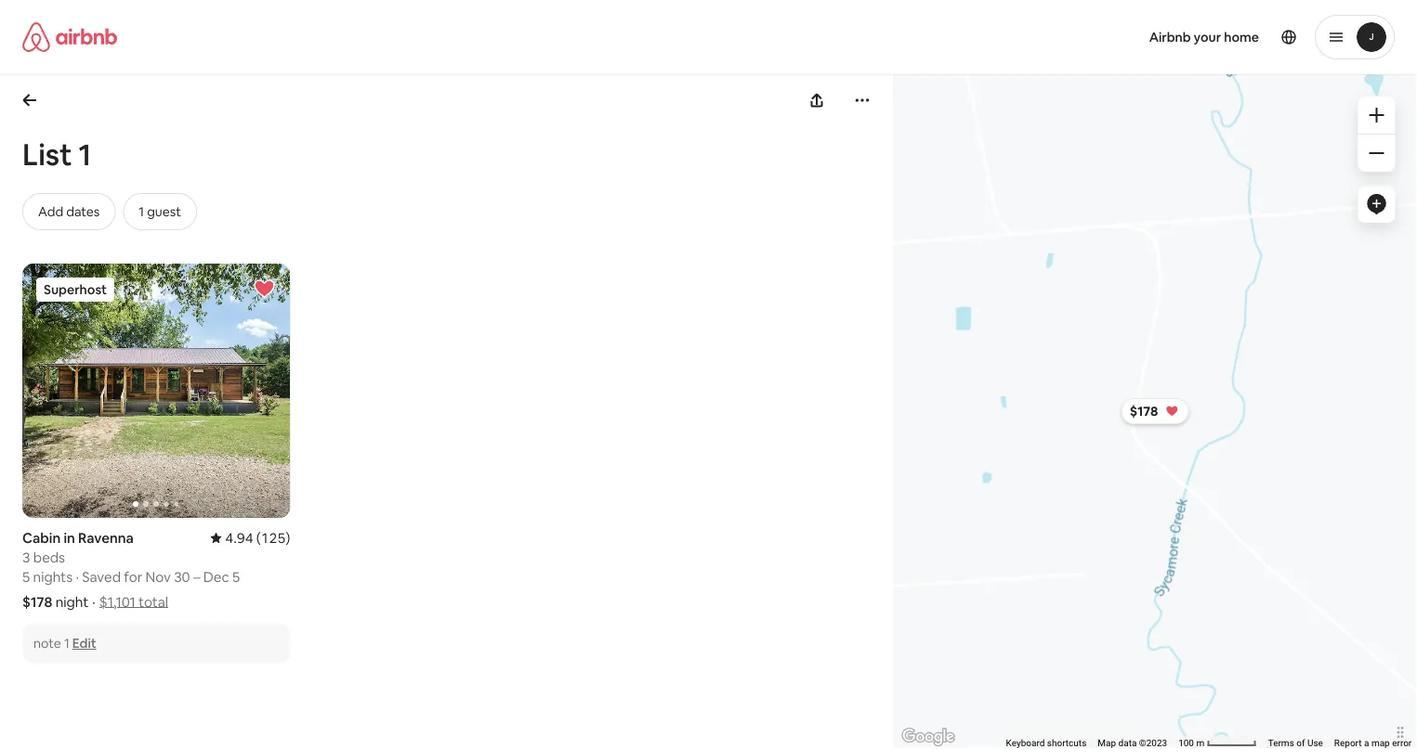 Task type: describe. For each thing, give the bounding box(es) containing it.
a
[[1364, 738, 1369, 750]]

add dates button
[[22, 193, 116, 230]]

1 guest
[[139, 204, 181, 220]]

$178 inside button
[[1130, 403, 1158, 420]]

report
[[1334, 738, 1362, 750]]

cabin
[[22, 529, 61, 547]]

4.94 (125)
[[225, 529, 290, 547]]

home
[[1224, 29, 1259, 46]]

keyboard shortcuts button
[[1006, 737, 1086, 750]]

m
[[1196, 738, 1204, 750]]

data
[[1118, 738, 1137, 750]]

zoom in image
[[1369, 108, 1384, 123]]

airbnb your home
[[1149, 29, 1259, 46]]

remove from wishlist: cabin in ravenna image
[[253, 278, 275, 300]]

1 guest button
[[123, 193, 197, 230]]

1 5 from the left
[[22, 568, 30, 586]]

$1,101 total button
[[99, 593, 168, 611]]

$1,101
[[99, 593, 135, 611]]

dates
[[66, 204, 100, 220]]

your
[[1194, 29, 1221, 46]]

list 1
[[22, 135, 91, 174]]

zoom out image
[[1369, 146, 1384, 161]]

map data ©2023
[[1097, 738, 1167, 750]]

night
[[55, 593, 89, 611]]

map
[[1371, 738, 1390, 750]]

nights
[[33, 568, 73, 586]]

list
[[22, 135, 72, 174]]

4.94 out of 5 average rating,  125 reviews image
[[210, 529, 290, 547]]

google map
including 1 saved stay. region
[[713, 0, 1417, 750]]

note
[[33, 635, 61, 652]]

dec
[[203, 568, 229, 586]]

airbnb
[[1149, 29, 1191, 46]]

edit button
[[72, 635, 96, 652]]

keyboard shortcuts
[[1006, 738, 1086, 750]]

4.94
[[225, 529, 253, 547]]

note 1 edit
[[33, 635, 96, 652]]

(125)
[[256, 529, 290, 547]]

3
[[22, 549, 30, 567]]



Task type: vqa. For each thing, say whether or not it's contained in the screenshot.
Save
no



Task type: locate. For each thing, give the bounding box(es) containing it.
5
[[22, 568, 30, 586], [232, 568, 240, 586]]

1 horizontal spatial ·
[[92, 593, 95, 611]]

1 left edit button
[[64, 635, 69, 652]]

shortcuts
[[1047, 738, 1086, 750]]

saved
[[82, 568, 121, 586]]

· right night
[[92, 593, 95, 611]]

5 right dec
[[232, 568, 240, 586]]

· left the saved
[[76, 568, 79, 586]]

add a place to the map image
[[1365, 193, 1387, 216]]

add dates
[[38, 204, 100, 220]]

–
[[193, 568, 200, 586]]

2 5 from the left
[[232, 568, 240, 586]]

ravenna
[[78, 529, 134, 547]]

edit
[[72, 635, 96, 652]]

100 m button
[[1173, 737, 1262, 750]]

1
[[78, 135, 91, 174], [139, 204, 144, 220], [64, 635, 69, 652]]

100
[[1178, 738, 1194, 750]]

terms of use
[[1268, 738, 1323, 750]]

2 vertical spatial 1
[[64, 635, 69, 652]]

airbnb your home link
[[1138, 18, 1270, 57]]

1 vertical spatial ·
[[92, 593, 95, 611]]

group
[[22, 264, 290, 518]]

error
[[1392, 738, 1412, 750]]

0 vertical spatial $178
[[1130, 403, 1158, 420]]

1 horizontal spatial $178
[[1130, 403, 1158, 420]]

©2023
[[1139, 738, 1167, 750]]

terms
[[1268, 738, 1294, 750]]

1 right 'list'
[[78, 135, 91, 174]]

1 vertical spatial $178
[[22, 593, 52, 611]]

guest
[[147, 204, 181, 220]]

2 horizontal spatial 1
[[139, 204, 144, 220]]

1 inside "1 guest" dropdown button
[[139, 204, 144, 220]]

terms of use link
[[1268, 738, 1323, 750]]

1 vertical spatial 1
[[139, 204, 144, 220]]

0 horizontal spatial 5
[[22, 568, 30, 586]]

100 m
[[1178, 738, 1207, 750]]

map
[[1097, 738, 1116, 750]]

cabin in ravenna 3 beds 5 nights · saved for nov 30 – dec 5 $178 night · $1,101 total
[[22, 529, 240, 611]]

google image
[[897, 726, 959, 750]]

use
[[1307, 738, 1323, 750]]

1 for note 1 edit
[[64, 635, 69, 652]]

keyboard
[[1006, 738, 1045, 750]]

·
[[76, 568, 79, 586], [92, 593, 95, 611]]

of
[[1296, 738, 1305, 750]]

$178 button
[[1121, 399, 1189, 425]]

1 horizontal spatial 5
[[232, 568, 240, 586]]

1 horizontal spatial 1
[[78, 135, 91, 174]]

report a map error link
[[1334, 738, 1412, 750]]

for
[[124, 568, 142, 586]]

report a map error
[[1334, 738, 1412, 750]]

in
[[64, 529, 75, 547]]

add
[[38, 204, 63, 220]]

5 down 3
[[22, 568, 30, 586]]

beds
[[33, 549, 65, 567]]

$178
[[1130, 403, 1158, 420], [22, 593, 52, 611]]

profile element
[[731, 0, 1395, 74]]

$178 inside cabin in ravenna 3 beds 5 nights · saved for nov 30 – dec 5 $178 night · $1,101 total
[[22, 593, 52, 611]]

1 left the guest
[[139, 204, 144, 220]]

0 vertical spatial 1
[[78, 135, 91, 174]]

total
[[138, 593, 168, 611]]

0 horizontal spatial $178
[[22, 593, 52, 611]]

0 vertical spatial ·
[[76, 568, 79, 586]]

30
[[174, 568, 190, 586]]

0 horizontal spatial 1
[[64, 635, 69, 652]]

nov
[[146, 568, 171, 586]]

0 horizontal spatial ·
[[76, 568, 79, 586]]

1 for list 1
[[78, 135, 91, 174]]



